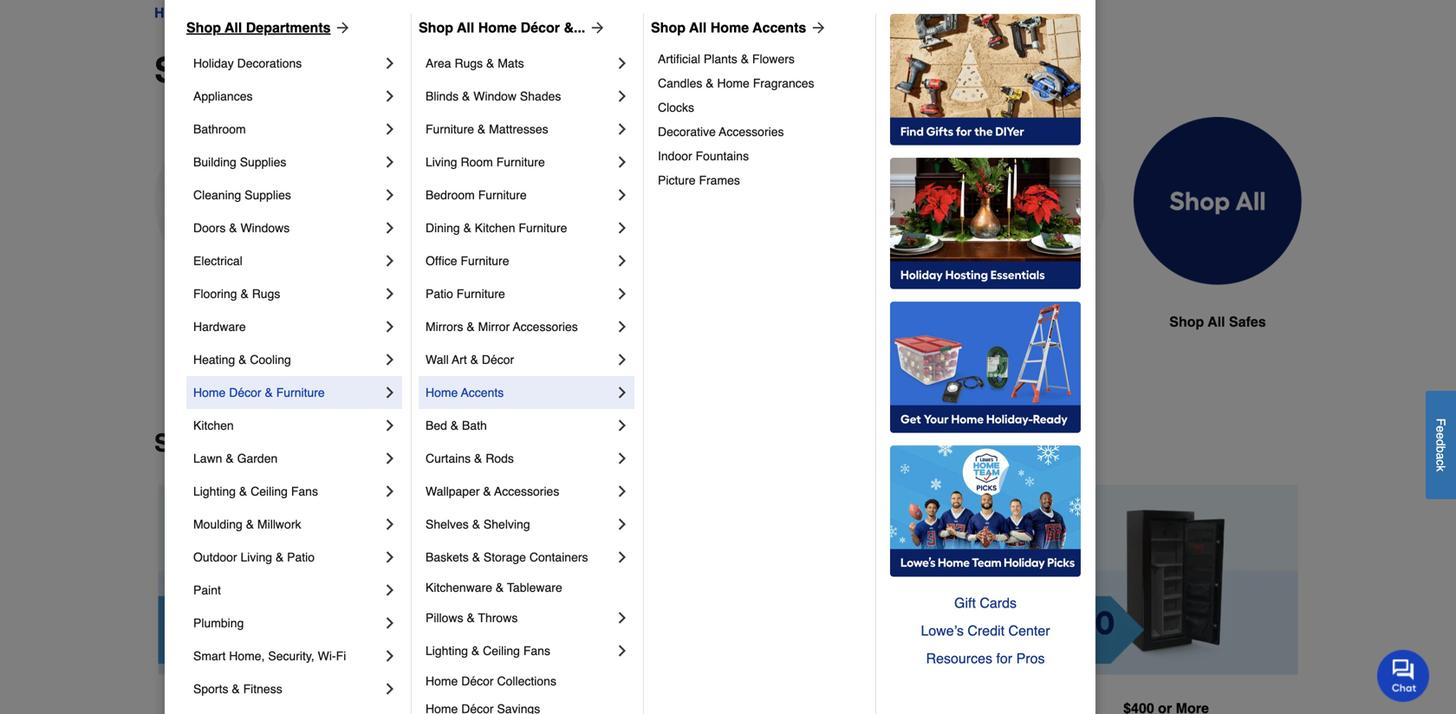 Task type: locate. For each thing, give the bounding box(es) containing it.
& left millwork
[[246, 518, 254, 531]]

by
[[293, 430, 322, 457]]

fans down lawn & garden link
[[291, 485, 318, 498]]

curtains & rods link
[[426, 442, 614, 475]]

artificial plants & flowers link
[[658, 47, 863, 71]]

chevron right image for dining & kitchen furniture
[[614, 219, 631, 237]]

& up "shelves & shelving" at left
[[483, 485, 491, 498]]

0 vertical spatial shop
[[1170, 314, 1204, 330]]

0 horizontal spatial patio
[[287, 550, 315, 564]]

0 horizontal spatial shop
[[154, 430, 215, 457]]

& for sports & fitness link
[[232, 682, 240, 696]]

& for lawn & garden link
[[226, 452, 234, 465]]

lighting down "pillows"
[[426, 644, 468, 658]]

1 vertical spatial hardware link
[[193, 310, 381, 343]]

& right shelves
[[472, 518, 480, 531]]

accents up flowers
[[753, 20, 806, 36]]

file safes link
[[938, 117, 1106, 374]]

accessories
[[719, 125, 784, 139], [513, 320, 578, 334], [494, 485, 559, 498]]

& right blinds
[[462, 89, 470, 103]]

lowe's home team holiday picks. image
[[890, 446, 1081, 577]]

lighting for the left lighting & ceiling fans link
[[193, 485, 236, 498]]

fireproof safes
[[188, 314, 289, 330]]

shop all. image
[[1134, 117, 1302, 286]]

supplies up windows
[[245, 188, 291, 202]]

& up living room furniture
[[478, 122, 486, 136]]

2 e from the top
[[1434, 432, 1448, 439]]

& down millwork
[[276, 550, 284, 564]]

0 horizontal spatial shop
[[186, 20, 221, 36]]

room
[[461, 155, 493, 169]]

accessories inside 'link'
[[494, 485, 559, 498]]

living up bedroom
[[426, 155, 457, 169]]

b
[[1434, 446, 1448, 453]]

décor left &...
[[521, 20, 560, 36]]

dining & kitchen furniture link
[[426, 212, 614, 244]]

3 shop from the left
[[651, 20, 686, 36]]

e up d
[[1434, 426, 1448, 432]]

shop for shop all home décor &...
[[419, 20, 453, 36]]

holiday decorations link
[[193, 47, 381, 80]]

accessories up indoor fountains link
[[719, 125, 784, 139]]

chevron right image for electrical
[[381, 252, 399, 270]]

& right "lawn"
[[226, 452, 234, 465]]

c
[[1434, 459, 1448, 466]]

chevron right image
[[381, 55, 399, 72], [614, 55, 631, 72], [381, 88, 399, 105], [614, 88, 631, 105], [381, 153, 399, 171], [381, 186, 399, 204], [614, 186, 631, 204], [381, 219, 399, 237], [381, 318, 399, 335], [614, 384, 631, 401], [614, 417, 631, 434], [381, 450, 399, 467], [381, 483, 399, 500], [381, 549, 399, 566], [381, 615, 399, 632], [614, 642, 631, 660]]

curtains & rods
[[426, 452, 514, 465]]

lighting & ceiling fans link up millwork
[[193, 475, 381, 508]]

& for the shelves & shelving link
[[472, 518, 480, 531]]

& up moulding & millwork
[[239, 485, 247, 498]]

a black sentrysafe file safe with a key in the lock and the lid ajar. image
[[938, 117, 1106, 285]]

gun safes link
[[350, 117, 518, 374]]

& left "mats"
[[486, 56, 494, 70]]

& for wallpaper & accessories 'link'
[[483, 485, 491, 498]]

lighting & ceiling fans down the garden
[[193, 485, 318, 498]]

0 horizontal spatial fans
[[291, 485, 318, 498]]

rugs
[[455, 56, 483, 70], [252, 287, 280, 301]]

0 horizontal spatial accents
[[461, 386, 504, 400]]

flooring & rugs
[[193, 287, 280, 301]]

1 horizontal spatial lighting & ceiling fans
[[426, 644, 550, 658]]

clocks
[[658, 101, 694, 114]]

chevron right image for the left lighting & ceiling fans link
[[381, 483, 399, 500]]

shop all home accents link
[[651, 17, 827, 38]]

accents up bath
[[461, 386, 504, 400]]

picture
[[658, 173, 696, 187]]

0 vertical spatial patio
[[426, 287, 453, 301]]

flowers
[[752, 52, 795, 66]]

& left cooling
[[239, 353, 247, 367]]

ceiling up home décor collections
[[483, 644, 520, 658]]

1 vertical spatial shop
[[154, 430, 215, 457]]

patio
[[426, 287, 453, 301], [287, 550, 315, 564]]

1 horizontal spatial shop
[[1170, 314, 1204, 330]]

1 vertical spatial patio
[[287, 550, 315, 564]]

fireproof
[[188, 314, 248, 330]]

furniture inside "link"
[[496, 155, 545, 169]]

0 vertical spatial ceiling
[[251, 485, 288, 498]]

safes inside 'link'
[[432, 314, 469, 330]]

furniture down furniture & mattresses link
[[496, 155, 545, 169]]

lowe's
[[921, 623, 964, 639]]

0 horizontal spatial living
[[241, 550, 272, 564]]

plumbing
[[193, 616, 244, 630]]

chevron right image for plumbing link
[[381, 615, 399, 632]]

gift
[[954, 595, 976, 611]]

1 horizontal spatial rugs
[[455, 56, 483, 70]]

furniture
[[426, 122, 474, 136], [496, 155, 545, 169], [478, 188, 527, 202], [519, 221, 567, 235], [461, 254, 509, 268], [457, 287, 505, 301], [276, 386, 325, 400]]

1 vertical spatial lighting & ceiling fans link
[[426, 635, 614, 667]]

& right "pillows"
[[467, 611, 475, 625]]

2 arrow right image from the left
[[806, 19, 827, 36]]

chevron right image for the bottommost the hardware link
[[381, 318, 399, 335]]

chevron right image for bathroom
[[381, 120, 399, 138]]

1 vertical spatial lighting
[[426, 644, 468, 658]]

baskets & storage containers link
[[426, 541, 614, 574]]

arrow right image inside shop all departments link
[[331, 19, 352, 36]]

price
[[328, 430, 388, 457]]

shop for shop safes by price
[[154, 430, 215, 457]]

1 vertical spatial accents
[[461, 386, 504, 400]]

chevron right image for the "holiday decorations" link
[[381, 55, 399, 72]]

1 horizontal spatial patio
[[426, 287, 453, 301]]

2 horizontal spatial shop
[[651, 20, 686, 36]]

rods
[[486, 452, 514, 465]]

1 vertical spatial kitchen
[[193, 419, 234, 433]]

1 vertical spatial living
[[241, 550, 272, 564]]

& left storage
[[472, 550, 480, 564]]

paint
[[193, 583, 221, 597]]

2 shop from the left
[[419, 20, 453, 36]]

electrical link
[[193, 244, 381, 277]]

living
[[426, 155, 457, 169], [241, 550, 272, 564]]

holiday hosting essentials. image
[[890, 158, 1081, 290]]

chevron right image for smart home, security, wi-fi
[[381, 648, 399, 665]]

0 vertical spatial kitchen
[[475, 221, 515, 235]]

cleaning supplies link
[[193, 179, 381, 212]]

office furniture
[[426, 254, 509, 268]]

0 vertical spatial lighting & ceiling fans
[[193, 485, 318, 498]]

bed & bath
[[426, 419, 487, 433]]

& right sports
[[232, 682, 240, 696]]

& for the left lighting & ceiling fans link
[[239, 485, 247, 498]]

supplies for building supplies
[[240, 155, 286, 169]]

1 horizontal spatial kitchen
[[475, 221, 515, 235]]

tableware
[[507, 581, 562, 595]]

chevron right image for heating & cooling
[[381, 351, 399, 368]]

chevron right image for outdoor living & patio link
[[381, 549, 399, 566]]

accessories down the curtains & rods link
[[494, 485, 559, 498]]

center
[[1009, 623, 1050, 639]]

resources for pros
[[926, 651, 1045, 667]]

& for the pillows & throws link
[[467, 611, 475, 625]]

lighting & ceiling fans up home décor collections
[[426, 644, 550, 658]]

1 horizontal spatial fans
[[523, 644, 550, 658]]

1 horizontal spatial shop
[[419, 20, 453, 36]]

fans for the left lighting & ceiling fans link
[[291, 485, 318, 498]]

lighting & ceiling fans
[[193, 485, 318, 498], [426, 644, 550, 658]]

chevron right image for bed & bath 'link'
[[614, 417, 631, 434]]

chevron right image for shelves & shelving
[[614, 516, 631, 533]]

chevron right image for doors & windows link
[[381, 219, 399, 237]]

ceiling up millwork
[[251, 485, 288, 498]]

hardware for the bottommost the hardware link
[[193, 320, 246, 334]]

ceiling
[[251, 485, 288, 498], [483, 644, 520, 658]]

& left the mirror
[[467, 320, 475, 334]]

living down moulding & millwork
[[241, 550, 272, 564]]

hardware up holiday decorations on the left
[[208, 5, 271, 21]]

flooring
[[193, 287, 237, 301]]

& right art
[[470, 353, 478, 367]]

rugs down the electrical link
[[252, 287, 280, 301]]

shop for shop all safes
[[1170, 314, 1204, 330]]

hardware down flooring
[[193, 320, 246, 334]]

fans up home décor collections link
[[523, 644, 550, 658]]

candles & home fragrances
[[658, 76, 814, 90]]

chevron right image for mirrors & mirror accessories
[[614, 318, 631, 335]]

area rugs & mats link
[[426, 47, 614, 80]]

& for the curtains & rods link
[[474, 452, 482, 465]]

& down pillows & throws
[[472, 644, 480, 658]]

1 shop from the left
[[186, 20, 221, 36]]

0 horizontal spatial lighting & ceiling fans
[[193, 485, 318, 498]]

supplies up cleaning supplies
[[240, 155, 286, 169]]

1 vertical spatial rugs
[[252, 287, 280, 301]]

chevron right image for baskets & storage containers
[[614, 549, 631, 566]]

1 vertical spatial fans
[[523, 644, 550, 658]]

supplies for cleaning supplies
[[245, 188, 291, 202]]

decorative
[[658, 125, 716, 139]]

& for 'moulding & millwork' link
[[246, 518, 254, 531]]

decorative accessories
[[658, 125, 784, 139]]

lighting & ceiling fans link up "collections" on the bottom left
[[426, 635, 614, 667]]

hardware link up cooling
[[193, 310, 381, 343]]

decorative accessories link
[[658, 120, 863, 144]]

chevron right image for cleaning supplies link
[[381, 186, 399, 204]]

kitchen inside the kitchen link
[[193, 419, 234, 433]]

a black sentrysafe fireproof safe. image
[[154, 117, 322, 285]]

0 horizontal spatial arrow right image
[[331, 19, 352, 36]]

1 arrow right image from the left
[[331, 19, 352, 36]]

0 vertical spatial lighting & ceiling fans link
[[193, 475, 381, 508]]

patio furniture
[[426, 287, 505, 301]]

& left rods
[[474, 452, 482, 465]]

1 horizontal spatial arrow right image
[[806, 19, 827, 36]]

hardware link up holiday decorations on the left
[[208, 3, 271, 23]]

arrow right image
[[331, 19, 352, 36], [806, 19, 827, 36]]

home décor & furniture
[[193, 386, 325, 400]]

supplies
[[240, 155, 286, 169], [245, 188, 291, 202]]

all for shop all departments
[[225, 20, 242, 36]]

0 vertical spatial fans
[[291, 485, 318, 498]]

lighting up moulding
[[193, 485, 236, 498]]

& for baskets & storage containers 'link'
[[472, 550, 480, 564]]

lowe's credit center link
[[890, 617, 1081, 645]]

décor down mirrors & mirror accessories
[[482, 353, 514, 367]]

appliances
[[193, 89, 253, 103]]

wall art & décor
[[426, 353, 514, 367]]

cooling
[[250, 353, 291, 367]]

& right bed
[[451, 419, 459, 433]]

& for furniture & mattresses link
[[478, 122, 486, 136]]

arrow right image up artificial plants & flowers link
[[806, 19, 827, 36]]

1 vertical spatial accessories
[[513, 320, 578, 334]]

0 vertical spatial lighting
[[193, 485, 236, 498]]

chevron right image for appliances link
[[381, 88, 399, 105]]

0 vertical spatial accents
[[753, 20, 806, 36]]

chevron right image for lawn & garden link
[[381, 450, 399, 467]]

patio down 'moulding & millwork' link
[[287, 550, 315, 564]]

chevron right image for living room furniture
[[614, 153, 631, 171]]

2 vertical spatial accessories
[[494, 485, 559, 498]]

a black honeywell chest safe with the top open. image
[[742, 117, 910, 285]]

containers
[[530, 550, 588, 564]]

accents inside home accents "link"
[[461, 386, 504, 400]]

& up the fireproof safes
[[241, 287, 249, 301]]

garden
[[237, 452, 278, 465]]

& right the doors
[[229, 221, 237, 235]]

f e e d b a c k button
[[1426, 391, 1456, 499]]

& down plants
[[706, 76, 714, 90]]

home accents
[[426, 386, 504, 400]]

1 horizontal spatial lighting
[[426, 644, 468, 658]]

living room furniture
[[426, 155, 545, 169]]

building
[[193, 155, 236, 169]]

&...
[[564, 20, 585, 36]]

arrow right image inside shop all home accents link
[[806, 19, 827, 36]]

shelves & shelving
[[426, 518, 530, 531]]

kitchen down bedroom furniture
[[475, 221, 515, 235]]

0 vertical spatial hardware
[[208, 5, 271, 21]]

1 horizontal spatial accents
[[753, 20, 806, 36]]

curtains
[[426, 452, 471, 465]]

e up b
[[1434, 432, 1448, 439]]

décor
[[521, 20, 560, 36], [482, 353, 514, 367], [229, 386, 261, 400], [461, 674, 494, 688]]

shop up the area
[[419, 20, 453, 36]]

home link
[[154, 3, 193, 23]]

heating
[[193, 353, 235, 367]]

chevron right image for 'area rugs & mats' link
[[614, 55, 631, 72]]

lawn & garden link
[[193, 442, 381, 475]]

a black sentrysafe home safe with the door ajar. image
[[546, 117, 714, 285]]

& right dining
[[463, 221, 471, 235]]

& up throws
[[496, 581, 504, 595]]

shop all safes
[[1170, 314, 1266, 330]]

1 vertical spatial ceiling
[[483, 644, 520, 658]]

blinds
[[426, 89, 459, 103]]

patio up the gun safes
[[426, 287, 453, 301]]

chevron right image
[[381, 120, 399, 138], [614, 120, 631, 138], [614, 153, 631, 171], [614, 219, 631, 237], [381, 252, 399, 270], [614, 252, 631, 270], [381, 285, 399, 303], [614, 285, 631, 303], [614, 318, 631, 335], [381, 351, 399, 368], [614, 351, 631, 368], [381, 384, 399, 401], [381, 417, 399, 434], [614, 450, 631, 467], [614, 483, 631, 500], [381, 516, 399, 533], [614, 516, 631, 533], [614, 549, 631, 566], [381, 582, 399, 599], [614, 609, 631, 627], [381, 648, 399, 665], [381, 680, 399, 698]]

throws
[[478, 611, 518, 625]]

0 vertical spatial living
[[426, 155, 457, 169]]

heating & cooling
[[193, 353, 291, 367]]

shop up the artificial
[[651, 20, 686, 36]]

accents inside shop all home accents link
[[753, 20, 806, 36]]

outdoor living & patio
[[193, 550, 315, 564]]

pillows & throws
[[426, 611, 518, 625]]

1 vertical spatial supplies
[[245, 188, 291, 202]]

for
[[996, 651, 1013, 667]]

& for dining & kitchen furniture link
[[463, 221, 471, 235]]

doors & windows
[[193, 221, 290, 235]]

1 vertical spatial hardware
[[193, 320, 246, 334]]

accessories up wall art & décor link
[[513, 320, 578, 334]]

0 horizontal spatial kitchen
[[193, 419, 234, 433]]

bedroom furniture
[[426, 188, 527, 202]]

kitchen up "lawn"
[[193, 419, 234, 433]]

building supplies link
[[193, 146, 381, 179]]

1 horizontal spatial living
[[426, 155, 457, 169]]

0 vertical spatial supplies
[[240, 155, 286, 169]]

& for doors & windows link
[[229, 221, 237, 235]]

furniture & mattresses link
[[426, 113, 614, 146]]

shop up holiday
[[186, 20, 221, 36]]

& for candles & home fragrances link
[[706, 76, 714, 90]]

arrow right image right safes link
[[331, 19, 352, 36]]

home décor collections link
[[426, 667, 631, 695]]

window
[[474, 89, 517, 103]]

rugs right the area
[[455, 56, 483, 70]]

shop all home décor &... link
[[419, 17, 606, 38]]

picture frames link
[[658, 168, 863, 192]]

0 horizontal spatial lighting
[[193, 485, 236, 498]]

furniture down heating & cooling link
[[276, 386, 325, 400]]

0 vertical spatial rugs
[[455, 56, 483, 70]]



Task type: describe. For each thing, give the bounding box(es) containing it.
mirrors
[[426, 320, 463, 334]]

all for shop all home décor &...
[[457, 20, 474, 36]]

gun
[[400, 314, 428, 330]]

all for shop all home accents
[[689, 20, 707, 36]]

& right plants
[[741, 52, 749, 66]]

0 horizontal spatial ceiling
[[251, 485, 288, 498]]

fireproof safes link
[[154, 117, 322, 374]]

art
[[452, 353, 467, 367]]

chevron right image for paint
[[381, 582, 399, 599]]

furniture down blinds
[[426, 122, 474, 136]]

chevron right image for building supplies link
[[381, 153, 399, 171]]

pillows & throws link
[[426, 602, 614, 635]]

find gifts for the diyer. image
[[890, 14, 1081, 146]]

frames
[[699, 173, 740, 187]]

furniture & mattresses
[[426, 122, 548, 136]]

chevron right image for furniture & mattresses
[[614, 120, 631, 138]]

blinds & window shades
[[426, 89, 561, 103]]

cleaning supplies
[[193, 188, 291, 202]]

home décor & furniture link
[[193, 376, 381, 409]]

office furniture link
[[426, 244, 614, 277]]

area rugs & mats
[[426, 56, 524, 70]]

resources for pros link
[[890, 645, 1081, 673]]

pillows
[[426, 611, 463, 625]]

cards
[[980, 595, 1017, 611]]

0 vertical spatial hardware link
[[208, 3, 271, 23]]

chevron right image for home accents "link" in the bottom left of the page
[[614, 384, 631, 401]]

outdoor
[[193, 550, 237, 564]]

furniture up the mirror
[[457, 287, 505, 301]]

a tall black sports afield gun safe. image
[[350, 117, 518, 285]]

fans for lighting & ceiling fans link to the right
[[523, 644, 550, 658]]

shop for shop all home accents
[[651, 20, 686, 36]]

heating & cooling link
[[193, 343, 381, 376]]

chevron right image for wall art & décor
[[614, 351, 631, 368]]

chevron right image for curtains & rods
[[614, 450, 631, 467]]

moulding & millwork
[[193, 518, 301, 531]]

moulding & millwork link
[[193, 508, 381, 541]]

home,
[[229, 649, 265, 663]]

& for mirrors & mirror accessories link
[[467, 320, 475, 334]]

clocks link
[[658, 95, 863, 120]]

smart home, security, wi-fi
[[193, 649, 346, 663]]

baskets & storage containers
[[426, 550, 588, 564]]

& for lighting & ceiling fans link to the right
[[472, 644, 480, 658]]

arrow right image
[[585, 19, 606, 36]]

credit
[[968, 623, 1005, 639]]

bath
[[462, 419, 487, 433]]

chevron right image for office furniture
[[614, 252, 631, 270]]

mirrors & mirror accessories link
[[426, 310, 614, 343]]

décor left "collections" on the bottom left
[[461, 674, 494, 688]]

& for kitchenware & tableware link
[[496, 581, 504, 595]]

wall art & décor link
[[426, 343, 614, 376]]

kitchenware & tableware
[[426, 581, 562, 595]]

$400 or more. image
[[1034, 485, 1299, 675]]

furniture down bedroom furniture link
[[519, 221, 567, 235]]

mirror
[[478, 320, 510, 334]]

fi
[[336, 649, 346, 663]]

1 horizontal spatial ceiling
[[483, 644, 520, 658]]

0 horizontal spatial rugs
[[252, 287, 280, 301]]

1 horizontal spatial lighting & ceiling fans link
[[426, 635, 614, 667]]

d
[[1434, 439, 1448, 446]]

candles & home fragrances link
[[658, 71, 863, 95]]

wallpaper & accessories
[[426, 485, 559, 498]]

plants
[[704, 52, 738, 66]]

shop all home accents
[[651, 20, 806, 36]]

furniture up 'dining & kitchen furniture'
[[478, 188, 527, 202]]

arrow right image for shop all home accents
[[806, 19, 827, 36]]

plumbing link
[[193, 607, 381, 640]]

bed
[[426, 419, 447, 433]]

home décor collections
[[426, 674, 556, 688]]

0 vertical spatial accessories
[[719, 125, 784, 139]]

mats
[[498, 56, 524, 70]]

chevron right image for wallpaper & accessories
[[614, 483, 631, 500]]

decorations
[[237, 56, 302, 70]]

kitchenware & tableware link
[[426, 574, 631, 602]]

lighting for lighting & ceiling fans link to the right
[[426, 644, 468, 658]]

$99 or less. image
[[158, 485, 422, 675]]

moulding
[[193, 518, 243, 531]]

shop all safes link
[[1134, 117, 1302, 374]]

bathroom link
[[193, 113, 381, 146]]

chevron right image for blinds & window shades link
[[614, 88, 631, 105]]

& down cooling
[[265, 386, 273, 400]]

chevron right image for moulding & millwork
[[381, 516, 399, 533]]

artificial plants & flowers
[[658, 52, 795, 66]]

shop all departments link
[[186, 17, 352, 38]]

smart home, security, wi-fi link
[[193, 640, 381, 673]]

arrow right image for shop all departments
[[331, 19, 352, 36]]

doors & windows link
[[193, 212, 381, 244]]

& for the flooring & rugs link
[[241, 287, 249, 301]]

chevron right image for patio furniture
[[614, 285, 631, 303]]

hardware for topmost the hardware link
[[208, 5, 271, 21]]

smart
[[193, 649, 226, 663]]

chevron right image for sports & fitness
[[381, 680, 399, 698]]

fountains
[[696, 149, 749, 163]]

resources
[[926, 651, 993, 667]]

dining & kitchen furniture
[[426, 221, 567, 235]]

appliances link
[[193, 80, 381, 113]]

kitchen inside dining & kitchen furniture link
[[475, 221, 515, 235]]

shades
[[520, 89, 561, 103]]

wallpaper
[[426, 485, 480, 498]]

home accents link
[[426, 376, 614, 409]]

chevron right image for pillows & throws
[[614, 609, 631, 627]]

home inside "link"
[[426, 386, 458, 400]]

doors
[[193, 221, 226, 235]]

living inside "link"
[[426, 155, 457, 169]]

& for blinds & window shades link
[[462, 89, 470, 103]]

$100 to $200. image
[[450, 485, 714, 675]]

living room furniture link
[[426, 146, 614, 179]]

1 vertical spatial lighting & ceiling fans
[[426, 644, 550, 658]]

sports
[[193, 682, 228, 696]]

flooring & rugs link
[[193, 277, 381, 310]]

indoor fountains link
[[658, 144, 863, 168]]

home safes
[[591, 314, 670, 330]]

security,
[[268, 649, 314, 663]]

chevron right image for home décor & furniture
[[381, 384, 399, 401]]

home safes link
[[546, 117, 714, 374]]

furniture down 'dining & kitchen furniture'
[[461, 254, 509, 268]]

file
[[990, 314, 1014, 330]]

artificial
[[658, 52, 700, 66]]

0 horizontal spatial lighting & ceiling fans link
[[193, 475, 381, 508]]

bathroom
[[193, 122, 246, 136]]

& for heating & cooling link
[[239, 353, 247, 367]]

all for shop all safes
[[1208, 314, 1225, 330]]

chevron right image for kitchen
[[381, 417, 399, 434]]

décor down heating & cooling
[[229, 386, 261, 400]]

patio furniture link
[[426, 277, 614, 310]]

shelves
[[426, 518, 469, 531]]

bed & bath link
[[426, 409, 614, 442]]

picture frames
[[658, 173, 740, 187]]

1 e from the top
[[1434, 426, 1448, 432]]

chevron right image for bedroom furniture link
[[614, 186, 631, 204]]

$200 to $400. image
[[742, 485, 1006, 676]]

chat invite button image
[[1377, 649, 1430, 702]]

outdoor living & patio link
[[193, 541, 381, 574]]

get your home holiday-ready. image
[[890, 302, 1081, 433]]

bedroom
[[426, 188, 475, 202]]

candles
[[658, 76, 702, 90]]

holiday decorations
[[193, 56, 302, 70]]

chevron right image for lighting & ceiling fans link to the right
[[614, 642, 631, 660]]

paint link
[[193, 574, 381, 607]]

mattresses
[[489, 122, 548, 136]]

shelving
[[484, 518, 530, 531]]

& for bed & bath 'link'
[[451, 419, 459, 433]]

departments
[[246, 20, 331, 36]]

chevron right image for flooring & rugs
[[381, 285, 399, 303]]

shop for shop all departments
[[186, 20, 221, 36]]



Task type: vqa. For each thing, say whether or not it's contained in the screenshot.
"Plants"
yes



